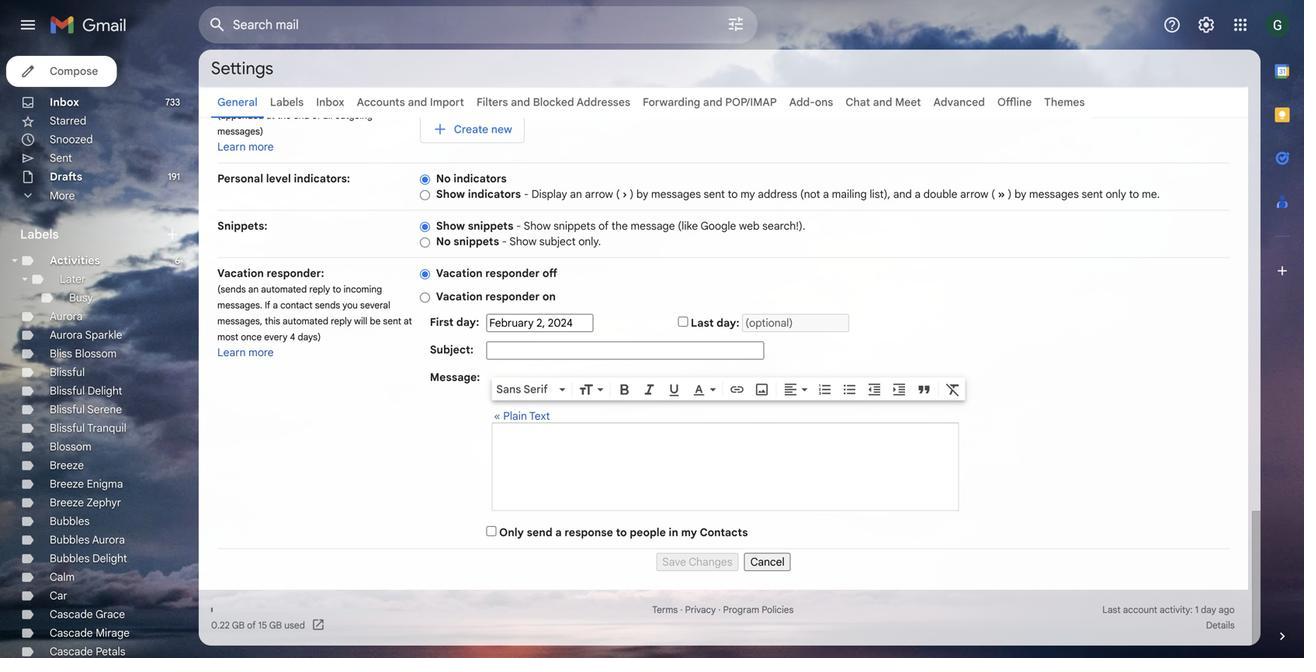 Task type: vqa. For each thing, say whether or not it's contained in the screenshot.
top 'Nov 2'
no



Task type: locate. For each thing, give the bounding box(es) containing it.
import
[[430, 95, 464, 109]]

ago
[[1219, 604, 1235, 616]]

calm link
[[50, 571, 75, 584]]

inbox up starred link
[[50, 95, 79, 109]]

1 horizontal spatial gb
[[269, 620, 282, 631]]

0 vertical spatial -
[[524, 187, 529, 201]]

ons
[[815, 95, 833, 109]]

last inside last account activity: 1 day ago details
[[1102, 604, 1121, 616]]

gmail image
[[50, 9, 134, 40]]

follow link to manage storage image
[[311, 618, 327, 633]]

1 learn from the top
[[217, 140, 246, 154]]

only send a response to people in my contacts
[[499, 526, 748, 539]]

2 responder from the top
[[485, 290, 540, 303]]

navigation
[[217, 549, 1230, 571]]

vacation up first day: at the top left of page
[[436, 290, 483, 303]]

forwarding
[[643, 95, 700, 109]]

0 horizontal spatial at
[[266, 110, 275, 121]]

Show snippets radio
[[420, 221, 430, 233]]

accounts and import link
[[357, 95, 464, 109]]

and for forwarding
[[703, 95, 722, 109]]

gb
[[232, 620, 245, 631], [269, 620, 282, 631]]

sent left only
[[1082, 187, 1103, 201]]

0 horizontal spatial inbox
[[50, 95, 79, 109]]

»
[[998, 187, 1005, 201]]

days)
[[298, 331, 321, 343]]

show up no snippets - show subject only.
[[524, 219, 551, 233]]

· right privacy
[[718, 604, 721, 616]]

create
[[454, 122, 488, 136]]

breeze down blossom link at the bottom left of the page
[[50, 459, 84, 472]]

1 vertical spatial indicators
[[468, 187, 521, 201]]

0 vertical spatial last
[[691, 316, 714, 330]]

1 no from the top
[[436, 172, 451, 186]]

footer containing terms
[[199, 602, 1248, 633]]

vacation responder: (sends an automated reply to incoming messages. if a contact sends you several messages, this automated reply will be sent at most once every 4 days) learn more
[[217, 267, 412, 359]]

(appended at the end of all outgoing messages) learn more
[[217, 110, 373, 154]]

learn more link down once
[[217, 346, 274, 359]]

1 horizontal spatial arrow
[[960, 187, 988, 201]]

offline
[[997, 95, 1032, 109]]

of left all
[[312, 110, 321, 121]]

search!).
[[762, 219, 805, 233]]

snippets up no snippets - show subject only.
[[468, 219, 513, 233]]

terms
[[652, 604, 678, 616]]

blossom down sparkle on the left
[[75, 347, 117, 361]]

show indicators - display an arrow ( › ) by messages sent to my address (not a mailing list), and a double arrow ( » ) by messages sent only to me.
[[436, 187, 1160, 201]]

)
[[630, 187, 634, 201], [1008, 187, 1012, 201]]

a right "if"
[[273, 300, 278, 311]]

on
[[543, 290, 556, 303]]

2 vertical spatial breeze
[[50, 496, 84, 510]]

0 vertical spatial aurora
[[50, 310, 83, 323]]

more down once
[[248, 346, 274, 359]]

support image
[[1163, 16, 1181, 34]]

2 vertical spatial -
[[502, 235, 507, 248]]

and left 'pop/imap' in the right top of the page
[[703, 95, 722, 109]]

footer
[[199, 602, 1248, 633]]

breeze zephyr
[[50, 496, 121, 510]]

to left people
[[616, 526, 627, 539]]

activities link
[[50, 254, 100, 267]]

response
[[564, 526, 613, 539]]

all
[[323, 110, 332, 121]]

sent right be
[[383, 316, 401, 327]]

aurora down aurora link
[[50, 328, 83, 342]]

indicators down no indicators at the left top
[[468, 187, 521, 201]]

contact
[[280, 300, 313, 311]]

by right ›
[[636, 187, 648, 201]]

0 horizontal spatial of
[[247, 620, 256, 631]]

aurora for aurora sparkle
[[50, 328, 83, 342]]

0 horizontal spatial tab list
[[199, 87, 1248, 118]]

1 horizontal spatial ·
[[718, 604, 721, 616]]

- for show snippets of the message (like google web search!).
[[516, 219, 521, 233]]

0 horizontal spatial by
[[636, 187, 648, 201]]

0 horizontal spatial )
[[630, 187, 634, 201]]

) right ›
[[630, 187, 634, 201]]

0 vertical spatial responder
[[485, 267, 540, 280]]

at inside vacation responder: (sends an automated reply to incoming messages. if a contact sends you several messages, this automated reply will be sent at most once every 4 days) learn more
[[404, 316, 412, 327]]

1 horizontal spatial by
[[1014, 187, 1026, 201]]

0 horizontal spatial sent
[[383, 316, 401, 327]]

- for display an arrow (
[[524, 187, 529, 201]]

labels for labels 'heading' at the top of the page
[[20, 227, 59, 242]]

2 bubbles from the top
[[50, 533, 90, 547]]

cascade mirage
[[50, 626, 130, 640]]

1 horizontal spatial sent
[[704, 187, 725, 201]]

0 horizontal spatial ·
[[680, 604, 683, 616]]

2 vertical spatial of
[[247, 620, 256, 631]]

formatting options toolbar
[[492, 378, 965, 400]]

2 cascade from the top
[[50, 626, 93, 640]]

no right no indicators radio
[[436, 172, 451, 186]]

my right in
[[681, 526, 697, 539]]

breeze down breeze link
[[50, 477, 84, 491]]

message
[[631, 219, 675, 233]]

( left ›
[[616, 187, 620, 201]]

0 horizontal spatial labels
[[20, 227, 59, 242]]

( left »
[[991, 187, 995, 201]]

sans serif option
[[493, 382, 556, 397]]

more inside vacation responder: (sends an automated reply to incoming messages. if a contact sends you several messages, this automated reply will be sent at most once every 4 days) learn more
[[248, 346, 274, 359]]

1 vertical spatial bubbles
[[50, 533, 90, 547]]

2 · from the left
[[718, 604, 721, 616]]

2 horizontal spatial of
[[598, 219, 609, 233]]

2 blissful from the top
[[50, 384, 85, 398]]

1 · from the left
[[680, 604, 683, 616]]

bliss
[[50, 347, 72, 361]]

1 horizontal spatial an
[[570, 187, 582, 201]]

my left address
[[740, 187, 755, 201]]

0 vertical spatial learn more link
[[217, 140, 274, 154]]

0 horizontal spatial an
[[248, 284, 259, 295]]

0 vertical spatial bubbles
[[50, 515, 90, 528]]

3 blissful from the top
[[50, 403, 85, 416]]

0 horizontal spatial my
[[681, 526, 697, 539]]

0 vertical spatial delight
[[88, 384, 122, 398]]

3 breeze from the top
[[50, 496, 84, 510]]

2 ( from the left
[[991, 187, 995, 201]]

0 horizontal spatial arrow
[[585, 187, 613, 201]]

navigation containing save changes
[[217, 549, 1230, 571]]

my
[[740, 187, 755, 201], [681, 526, 697, 539]]

cascade
[[50, 608, 93, 621], [50, 626, 93, 640]]

only.
[[578, 235, 601, 248]]

no right no snippets 'radio'
[[436, 235, 451, 248]]

1 vertical spatial labels
[[20, 227, 59, 242]]

inbox link up all
[[316, 95, 344, 109]]

if
[[265, 300, 270, 311]]

responder for off
[[485, 267, 540, 280]]

1 messages from the left
[[651, 187, 701, 201]]

inbox up all
[[316, 95, 344, 109]]

1 blissful from the top
[[50, 366, 85, 379]]

bubbles down breeze zephyr link
[[50, 515, 90, 528]]

accounts
[[357, 95, 405, 109]]

1 breeze from the top
[[50, 459, 84, 472]]

inbox link up starred link
[[50, 95, 79, 109]]

vacation for vacation responder: (sends an automated reply to incoming messages. if a contact sends you several messages, this automated reply will be sent at most once every 4 days) learn more
[[217, 267, 264, 280]]

blissful down 'blissful delight' link
[[50, 403, 85, 416]]

0 vertical spatial breeze
[[50, 459, 84, 472]]

labels up end at the top left of the page
[[270, 95, 304, 109]]

2 arrow from the left
[[960, 187, 988, 201]]

responder down vacation responder off
[[485, 290, 540, 303]]

1 horizontal spatial inbox
[[316, 95, 344, 109]]

vacation right vacation responder off radio at the top of the page
[[436, 267, 483, 280]]

automated down responder: at left top
[[261, 284, 307, 295]]

1 horizontal spatial reply
[[331, 316, 352, 327]]

2 breeze from the top
[[50, 477, 84, 491]]

1 horizontal spatial labels
[[270, 95, 304, 109]]

cascade down "cascade grace"
[[50, 626, 93, 640]]

gb right 15
[[269, 620, 282, 631]]

1 vertical spatial learn more link
[[217, 346, 274, 359]]

new
[[491, 122, 512, 136]]

aurora down busy on the top left of the page
[[50, 310, 83, 323]]

day: right last day: checkbox
[[717, 316, 739, 330]]

reply down you
[[331, 316, 352, 327]]

cascade down "car"
[[50, 608, 93, 621]]

vacation for vacation responder on
[[436, 290, 483, 303]]

by right »
[[1014, 187, 1026, 201]]

1 horizontal spatial -
[[516, 219, 521, 233]]

save changes button
[[656, 553, 739, 571]]

of inside (appended at the end of all outgoing messages) learn more
[[312, 110, 321, 121]]

settings image
[[1197, 16, 1216, 34]]

aurora link
[[50, 310, 83, 323]]

delight up serene
[[88, 384, 122, 398]]

no for no snippets - show subject only.
[[436, 235, 451, 248]]

bubbles up calm at the left bottom
[[50, 552, 90, 565]]

the down ›
[[611, 219, 628, 233]]

2 vertical spatial bubbles
[[50, 552, 90, 565]]

responder up vacation responder on
[[485, 267, 540, 280]]

an right display
[[570, 187, 582, 201]]

1 vertical spatial an
[[248, 284, 259, 295]]

0 vertical spatial automated
[[261, 284, 307, 295]]

later
[[60, 272, 86, 286]]

sent
[[704, 187, 725, 201], [1082, 187, 1103, 201], [383, 316, 401, 327]]

learn down most
[[217, 346, 246, 359]]

cascade grace
[[50, 608, 125, 621]]

blissful up blossom link at the bottom left of the page
[[50, 421, 85, 435]]

more
[[50, 189, 75, 202]]

bubbles down bubbles link
[[50, 533, 90, 547]]

1 vertical spatial breeze
[[50, 477, 84, 491]]

Vacation responder on radio
[[420, 292, 430, 303]]

bulleted list ‪(⌘⇧8)‬ image
[[842, 382, 857, 397]]

sent up google
[[704, 187, 725, 201]]

last right last day: checkbox
[[691, 316, 714, 330]]

arrow
[[585, 187, 613, 201], [960, 187, 988, 201]]

the down labels link
[[277, 110, 291, 121]]

0 vertical spatial indicators
[[454, 172, 507, 186]]

) right »
[[1008, 187, 1012, 201]]

to left me. on the top right of the page
[[1129, 187, 1139, 201]]

bold ‪(⌘b)‬ image
[[617, 382, 632, 397]]

labels
[[270, 95, 304, 109], [20, 227, 59, 242]]

to
[[728, 187, 738, 201], [1129, 187, 1139, 201], [333, 284, 341, 295], [616, 526, 627, 539]]

an up messages.
[[248, 284, 259, 295]]

None search field
[[199, 6, 758, 43]]

0 vertical spatial more
[[248, 140, 274, 154]]

responder for on
[[485, 290, 540, 303]]

a right the (not
[[823, 187, 829, 201]]

blissful down blissful link
[[50, 384, 85, 398]]

- left display
[[524, 187, 529, 201]]

snippets up vacation responder off
[[454, 235, 499, 248]]

personal
[[217, 172, 263, 186]]

breeze link
[[50, 459, 84, 472]]

Last day: checkbox
[[678, 317, 688, 327]]

No snippets radio
[[420, 237, 430, 248]]

0 vertical spatial reply
[[309, 284, 330, 295]]

0 vertical spatial my
[[740, 187, 755, 201]]

serif
[[524, 383, 548, 396]]

aurora sparkle link
[[50, 328, 122, 342]]

bubbles for delight
[[50, 552, 90, 565]]

1 vertical spatial learn
[[217, 346, 246, 359]]

0 vertical spatial no
[[436, 172, 451, 186]]

day: right first
[[456, 315, 479, 329]]

aurora
[[50, 310, 83, 323], [50, 328, 83, 342], [92, 533, 125, 547]]

indent more ‪(⌘])‬ image
[[891, 382, 907, 397]]

2 ) from the left
[[1008, 187, 1012, 201]]

labels heading
[[20, 227, 165, 242]]

blissful down bliss
[[50, 366, 85, 379]]

0 horizontal spatial day:
[[456, 315, 479, 329]]

2 horizontal spatial sent
[[1082, 187, 1103, 201]]

learn down messages)
[[217, 140, 246, 154]]

0 vertical spatial learn
[[217, 140, 246, 154]]

snippets for show snippets of the message (like google web search!).
[[468, 219, 513, 233]]

4 blissful from the top
[[50, 421, 85, 435]]

1 responder from the top
[[485, 267, 540, 280]]

0 horizontal spatial last
[[691, 316, 714, 330]]

6
[[175, 255, 180, 267]]

starred link
[[50, 114, 86, 128]]

1 cascade from the top
[[50, 608, 93, 621]]

chat and meet link
[[846, 95, 921, 109]]

bubbles delight link
[[50, 552, 127, 565]]

0 vertical spatial of
[[312, 110, 321, 121]]

of up only. in the left top of the page
[[598, 219, 609, 233]]

aurora up bubbles delight link
[[92, 533, 125, 547]]

and left import
[[408, 95, 427, 109]]

1 vertical spatial no
[[436, 235, 451, 248]]

Search mail text field
[[233, 17, 683, 33]]

0 vertical spatial at
[[266, 110, 275, 121]]

chat and meet
[[846, 95, 921, 109]]

automated up days)
[[283, 316, 328, 327]]

1 inbox link from the left
[[50, 95, 79, 109]]

and
[[408, 95, 427, 109], [511, 95, 530, 109], [703, 95, 722, 109], [873, 95, 892, 109], [893, 187, 912, 201]]

0 horizontal spatial gb
[[232, 620, 245, 631]]

sends
[[315, 300, 340, 311]]

compose
[[50, 64, 98, 78]]

labels up activities
[[20, 227, 59, 242]]

more down messages)
[[248, 140, 274, 154]]

0 horizontal spatial messages
[[651, 187, 701, 201]]

0 horizontal spatial inbox link
[[50, 95, 79, 109]]

breeze up bubbles link
[[50, 496, 84, 510]]

1 inbox from the left
[[50, 95, 79, 109]]

messages,
[[217, 316, 262, 327]]

1 vertical spatial delight
[[92, 552, 127, 565]]

1 vertical spatial responder
[[485, 290, 540, 303]]

vacation
[[217, 267, 264, 280], [436, 267, 483, 280], [436, 290, 483, 303]]

learn more link
[[217, 140, 274, 154], [217, 346, 274, 359]]

1 more from the top
[[248, 140, 274, 154]]

offline link
[[997, 95, 1032, 109]]

messages right »
[[1029, 187, 1079, 201]]

1 vertical spatial reply
[[331, 316, 352, 327]]

1 vertical spatial more
[[248, 346, 274, 359]]

show left the subject
[[509, 235, 537, 248]]

snippets up only. in the left top of the page
[[554, 219, 596, 233]]

0 horizontal spatial reply
[[309, 284, 330, 295]]

2 learn from the top
[[217, 346, 246, 359]]

1 vertical spatial of
[[598, 219, 609, 233]]

indicators down create new
[[454, 172, 507, 186]]

Subject text field
[[486, 342, 764, 360]]

vacation up (sends
[[217, 267, 264, 280]]

automated
[[261, 284, 307, 295], [283, 316, 328, 327]]

- up no snippets - show subject only.
[[516, 219, 521, 233]]

to up sends
[[333, 284, 341, 295]]

once
[[241, 331, 262, 343]]

0 horizontal spatial -
[[502, 235, 507, 248]]

0 vertical spatial labels
[[270, 95, 304, 109]]

1 horizontal spatial at
[[404, 316, 412, 327]]

blossom up breeze link
[[50, 440, 91, 454]]

arrow left ›
[[585, 187, 613, 201]]

1 vertical spatial automated
[[283, 316, 328, 327]]

- up vacation responder off
[[502, 235, 507, 248]]

1 horizontal spatial last
[[1102, 604, 1121, 616]]

at down labels link
[[266, 110, 275, 121]]

link ‪(⌘k)‬ image
[[729, 382, 745, 397]]

cancel button
[[744, 553, 791, 571]]

0 horizontal spatial (
[[616, 187, 620, 201]]

2 horizontal spatial -
[[524, 187, 529, 201]]

gb right 0.22
[[232, 620, 245, 631]]

tab list
[[1261, 50, 1304, 602], [199, 87, 1248, 118]]

an
[[570, 187, 582, 201], [248, 284, 259, 295]]

settings
[[211, 57, 273, 79]]

labels inside navigation
[[20, 227, 59, 242]]

inbox inside tab list
[[316, 95, 344, 109]]

0 vertical spatial cascade
[[50, 608, 93, 621]]

1 horizontal spatial )
[[1008, 187, 1012, 201]]

2 no from the top
[[436, 235, 451, 248]]

1 arrow from the left
[[585, 187, 613, 201]]

delight down bubbles aurora
[[92, 552, 127, 565]]

at right be
[[404, 316, 412, 327]]

0 horizontal spatial the
[[277, 110, 291, 121]]

1 horizontal spatial of
[[312, 110, 321, 121]]

no for no indicators
[[436, 172, 451, 186]]

compose button
[[6, 56, 117, 87]]

and for filters
[[511, 95, 530, 109]]

vacation inside vacation responder: (sends an automated reply to incoming messages. if a contact sends you several messages, this automated reply will be sent at most once every 4 days) learn more
[[217, 267, 264, 280]]

(not
[[800, 187, 820, 201]]

·
[[680, 604, 683, 616], [718, 604, 721, 616]]

3 bubbles from the top
[[50, 552, 90, 565]]

double
[[923, 187, 957, 201]]

2 more from the top
[[248, 346, 274, 359]]

and right filters
[[511, 95, 530, 109]]

responder:
[[267, 267, 324, 280]]

1 vertical spatial aurora
[[50, 328, 83, 342]]

2 inbox from the left
[[316, 95, 344, 109]]

of left 15
[[247, 620, 256, 631]]

1 vertical spatial -
[[516, 219, 521, 233]]

1 horizontal spatial inbox link
[[316, 95, 344, 109]]

breeze
[[50, 459, 84, 472], [50, 477, 84, 491], [50, 496, 84, 510]]

no
[[436, 172, 451, 186], [436, 235, 451, 248]]

›
[[623, 187, 627, 201]]

· right terms
[[680, 604, 683, 616]]

1 horizontal spatial day:
[[717, 316, 739, 330]]

and right chat
[[873, 95, 892, 109]]

arrow left »
[[960, 187, 988, 201]]

1 vertical spatial cascade
[[50, 626, 93, 640]]

messages up "(like"
[[651, 187, 701, 201]]

1 horizontal spatial messages
[[1029, 187, 1079, 201]]

1 horizontal spatial (
[[991, 187, 995, 201]]

1 vertical spatial last
[[1102, 604, 1121, 616]]

learn inside (appended at the end of all outgoing messages) learn more
[[217, 140, 246, 154]]

add-ons
[[789, 95, 833, 109]]

sent inside vacation responder: (sends an automated reply to incoming messages. if a contact sends you several messages, this automated reply will be sent at most once every 4 days) learn more
[[383, 316, 401, 327]]

learn more link down messages)
[[217, 140, 274, 154]]

1 vertical spatial the
[[611, 219, 628, 233]]

1 horizontal spatial my
[[740, 187, 755, 201]]

0 vertical spatial the
[[277, 110, 291, 121]]

1 vertical spatial at
[[404, 316, 412, 327]]

quote ‪(⌘⇧9)‬ image
[[916, 382, 932, 397]]

Show indicators radio
[[420, 189, 430, 201]]

to up google
[[728, 187, 738, 201]]

last
[[691, 316, 714, 330], [1102, 604, 1121, 616]]

0.22 gb of 15 gb used
[[211, 620, 305, 631]]

show
[[436, 187, 465, 201], [436, 219, 465, 233], [524, 219, 551, 233], [509, 235, 537, 248]]

reply up sends
[[309, 284, 330, 295]]

this
[[265, 316, 280, 327]]

last left account
[[1102, 604, 1121, 616]]



Task type: describe. For each thing, give the bounding box(es) containing it.
end
[[293, 110, 309, 121]]

insert image image
[[754, 382, 770, 397]]

First day: text field
[[486, 314, 593, 332]]

day
[[1201, 604, 1216, 616]]

more inside (appended at the end of all outgoing messages) learn more
[[248, 140, 274, 154]]

blissful tranquil
[[50, 421, 126, 435]]

bubbles for aurora
[[50, 533, 90, 547]]

terms · privacy · program policies
[[652, 604, 794, 616]]

snoozed link
[[50, 133, 93, 146]]

blossom link
[[50, 440, 91, 454]]

breeze enigma
[[50, 477, 123, 491]]

indicators for show
[[468, 187, 521, 201]]

messages)
[[217, 126, 263, 137]]

(sends
[[217, 284, 246, 295]]

breeze zephyr link
[[50, 496, 121, 510]]

create new button
[[420, 115, 525, 143]]

blissful for blissful link
[[50, 366, 85, 379]]

advanced
[[933, 95, 985, 109]]

bubbles link
[[50, 515, 90, 528]]

labels for labels link
[[270, 95, 304, 109]]

1 by from the left
[[636, 187, 648, 201]]

list),
[[870, 187, 890, 201]]

snippets for show subject only.
[[454, 235, 499, 248]]

level
[[266, 172, 291, 186]]

enigma
[[87, 477, 123, 491]]

blissful delight
[[50, 384, 122, 398]]

show right show indicators option
[[436, 187, 465, 201]]

addresses
[[577, 95, 630, 109]]

tab list containing general
[[199, 87, 1248, 118]]

sent link
[[50, 151, 72, 165]]

create new
[[454, 122, 512, 136]]

you
[[343, 300, 358, 311]]

blissful link
[[50, 366, 85, 379]]

filters
[[477, 95, 508, 109]]

day: for last day:
[[717, 316, 739, 330]]

1 vertical spatial blossom
[[50, 440, 91, 454]]

program policies link
[[723, 604, 794, 616]]

subject:
[[430, 343, 473, 357]]

2 inbox link from the left
[[316, 95, 344, 109]]

details link
[[1206, 620, 1235, 631]]

activity:
[[1160, 604, 1193, 616]]

last account activity: 1 day ago details
[[1102, 604, 1235, 631]]

breeze for breeze enigma
[[50, 477, 84, 491]]

blissful delight link
[[50, 384, 122, 398]]

2 learn more link from the top
[[217, 346, 274, 359]]

forwarding and pop/imap link
[[643, 95, 777, 109]]

first
[[430, 315, 454, 329]]

1 ) from the left
[[630, 187, 634, 201]]

and for chat
[[873, 95, 892, 109]]

an inside vacation responder: (sends an automated reply to incoming messages. if a contact sends you several messages, this automated reply will be sent at most once every 4 days) learn more
[[248, 284, 259, 295]]

privacy
[[685, 604, 716, 616]]

display
[[532, 187, 567, 201]]

indent less ‪(⌘[)‬ image
[[867, 382, 882, 397]]

meet
[[895, 95, 921, 109]]

No indicators radio
[[420, 174, 430, 185]]

2 gb from the left
[[269, 620, 282, 631]]

2 by from the left
[[1014, 187, 1026, 201]]

subject
[[539, 235, 576, 248]]

sans serif
[[496, 383, 548, 396]]

bliss blossom link
[[50, 347, 117, 361]]

blissful for blissful serene
[[50, 403, 85, 416]]

contacts
[[700, 526, 748, 539]]

1 gb from the left
[[232, 620, 245, 631]]

save changes
[[662, 555, 732, 569]]

changes
[[689, 555, 732, 569]]

web
[[739, 219, 760, 233]]

first day:
[[430, 315, 479, 329]]

1 horizontal spatial the
[[611, 219, 628, 233]]

in
[[669, 526, 678, 539]]

terms link
[[652, 604, 678, 616]]

last for last day:
[[691, 316, 714, 330]]

at inside (appended at the end of all outgoing messages) learn more
[[266, 110, 275, 121]]

details
[[1206, 620, 1235, 631]]

0 vertical spatial blossom
[[75, 347, 117, 361]]

a right send
[[555, 526, 562, 539]]

pop/imap
[[725, 95, 777, 109]]

only
[[499, 526, 524, 539]]

cascade for cascade grace
[[50, 608, 93, 621]]

labels navigation
[[0, 50, 199, 658]]

2 messages from the left
[[1029, 187, 1079, 201]]

car link
[[50, 589, 67, 603]]

remove formatting ‪(⌘\)‬ image
[[945, 382, 960, 397]]

sans
[[496, 383, 521, 396]]

Only send a response to people in my Contacts checkbox
[[486, 526, 496, 536]]

a inside vacation responder: (sends an automated reply to incoming messages. if a contact sends you several messages, this automated reply will be sent at most once every 4 days) learn more
[[273, 300, 278, 311]]

me.
[[1142, 187, 1160, 201]]

last for last account activity: 1 day ago details
[[1102, 604, 1121, 616]]

privacy link
[[685, 604, 716, 616]]

cascade for cascade mirage
[[50, 626, 93, 640]]

will
[[354, 316, 367, 327]]

indicators for no
[[454, 172, 507, 186]]

and right the 'list),'
[[893, 187, 912, 201]]

- for show subject only.
[[502, 235, 507, 248]]

191
[[168, 171, 180, 183]]

(like
[[678, 219, 698, 233]]

sparkle
[[85, 328, 122, 342]]

advanced search options image
[[720, 9, 751, 40]]

drafts
[[50, 170, 82, 184]]

mirage
[[96, 626, 130, 640]]

main menu image
[[19, 16, 37, 34]]

day: for first day:
[[456, 315, 479, 329]]

1 horizontal spatial tab list
[[1261, 50, 1304, 602]]

a left double
[[915, 187, 921, 201]]

0 vertical spatial an
[[570, 187, 582, 201]]

bubbles aurora
[[50, 533, 125, 547]]

aurora for aurora link
[[50, 310, 83, 323]]

the inside (appended at the end of all outgoing messages) learn more
[[277, 110, 291, 121]]

aurora sparkle
[[50, 328, 122, 342]]

drafts link
[[50, 170, 82, 184]]

italic ‪(⌘i)‬ image
[[641, 382, 657, 397]]

delight for blissful delight
[[88, 384, 122, 398]]

save
[[662, 555, 686, 569]]

numbered list ‪(⌘⇧7)‬ image
[[817, 382, 832, 397]]

breeze for breeze link
[[50, 459, 84, 472]]

blissful for blissful tranquil
[[50, 421, 85, 435]]

only
[[1106, 187, 1126, 201]]

search mail image
[[203, 11, 231, 39]]

car
[[50, 589, 67, 603]]

address
[[758, 187, 797, 201]]

and for accounts
[[408, 95, 427, 109]]

themes link
[[1044, 95, 1085, 109]]

cascade mirage link
[[50, 626, 130, 640]]

general link
[[217, 95, 258, 109]]

underline ‪(⌘u)‬ image
[[666, 383, 682, 398]]

delight for bubbles delight
[[92, 552, 127, 565]]

mailing
[[832, 187, 867, 201]]

vacation for vacation responder off
[[436, 267, 483, 280]]

inbox inside 'labels' navigation
[[50, 95, 79, 109]]

to inside vacation responder: (sends an automated reply to incoming messages. if a contact sends you several messages, this automated reply will be sent at most once every 4 days) learn more
[[333, 284, 341, 295]]

tranquil
[[87, 421, 126, 435]]

bubbles delight
[[50, 552, 127, 565]]

filters and blocked addresses link
[[477, 95, 630, 109]]

several
[[360, 300, 390, 311]]

calm
[[50, 571, 75, 584]]

Last day: text field
[[742, 314, 849, 332]]

2 vertical spatial aurora
[[92, 533, 125, 547]]

blissful for blissful delight
[[50, 384, 85, 398]]

1
[[1195, 604, 1199, 616]]

1 vertical spatial my
[[681, 526, 697, 539]]

themes
[[1044, 95, 1085, 109]]

learn inside vacation responder: (sends an automated reply to incoming messages. if a contact sends you several messages, this automated reply will be sent at most once every 4 days) learn more
[[217, 346, 246, 359]]

Vacation responder off radio
[[420, 268, 430, 280]]

show snippets - show snippets of the message (like google web search!).
[[436, 219, 805, 233]]

policies
[[762, 604, 794, 616]]

1 ( from the left
[[616, 187, 620, 201]]

1 learn more link from the top
[[217, 140, 274, 154]]

breeze for breeze zephyr
[[50, 496, 84, 510]]

1 bubbles from the top
[[50, 515, 90, 528]]

show right show snippets option
[[436, 219, 465, 233]]



